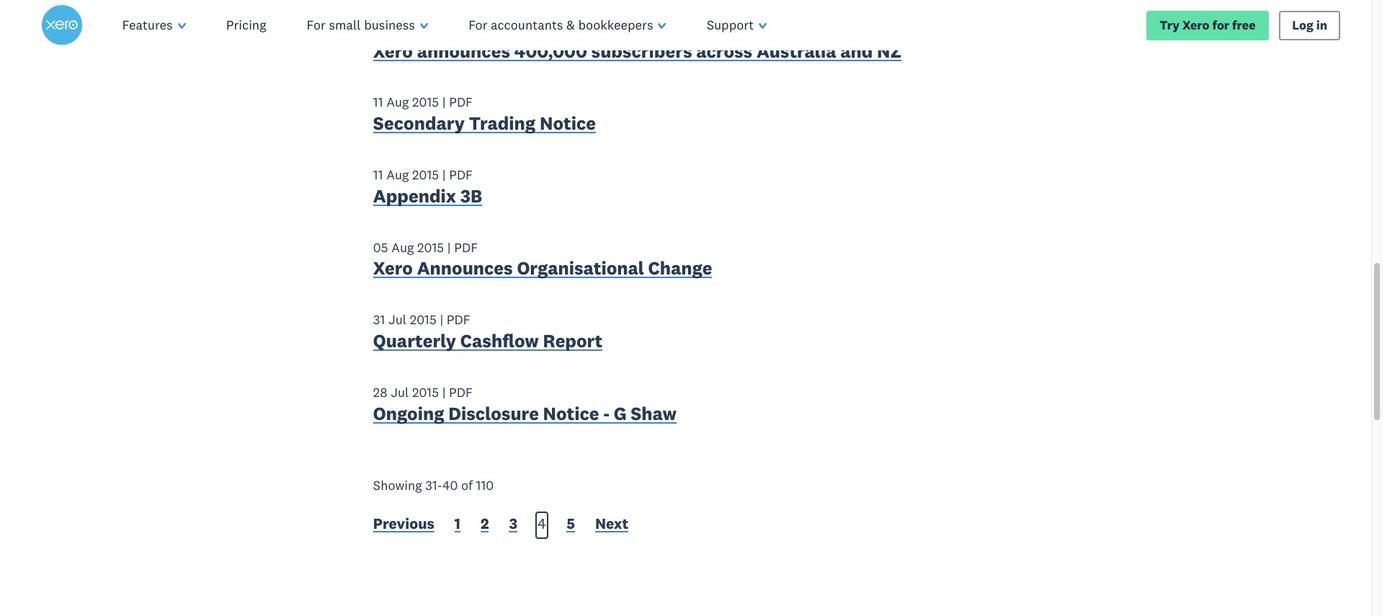 Task type: describe. For each thing, give the bounding box(es) containing it.
40
[[443, 477, 458, 494]]

05 aug 2015 | pdf xero announces organisational change
[[373, 239, 713, 280]]

4 button
[[538, 514, 547, 537]]

- inside 28 jul 2015 | pdf ongoing disclosure notice - g shaw
[[604, 402, 610, 425]]

try xero for free link
[[1147, 10, 1269, 40]]

xero homepage image
[[41, 5, 82, 45]]

previous button
[[373, 514, 435, 537]]

2 button
[[481, 514, 489, 537]]

announces
[[417, 39, 510, 62]]

bookkeepers
[[578, 17, 653, 33]]

aug for appendix
[[387, 167, 409, 183]]

110
[[476, 477, 494, 494]]

support button
[[687, 0, 787, 50]]

13 aug 2015
[[373, 22, 441, 38]]

28
[[373, 384, 388, 401]]

xero inside try xero for free link
[[1183, 17, 1210, 33]]

report
[[543, 330, 603, 353]]

2
[[481, 514, 489, 534]]

log in link
[[1280, 10, 1341, 40]]

28 jul 2015 | pdf ongoing disclosure notice - g shaw
[[373, 384, 677, 425]]

05
[[373, 239, 388, 256]]

next
[[595, 514, 629, 534]]

&
[[567, 17, 575, 33]]

subscribers
[[592, 39, 692, 62]]

11 for appendix
[[373, 167, 383, 183]]

| for ongoing
[[442, 384, 446, 401]]

appendix 3b link
[[373, 184, 482, 211]]

free
[[1233, 17, 1256, 33]]

xero announces organisational change link
[[373, 257, 713, 283]]

cashflow
[[461, 330, 539, 353]]

of
[[461, 477, 473, 494]]

11 aug 2015 | pdf secondary trading notice
[[373, 94, 596, 135]]

2015 for ongoing
[[412, 384, 439, 401]]

for small business button
[[287, 0, 448, 50]]

xero inside 05 aug 2015 | pdf xero announces organisational change
[[373, 257, 413, 280]]

pricing
[[226, 17, 266, 33]]

for for for accountants & bookkeepers
[[469, 17, 488, 33]]

trading
[[469, 112, 536, 135]]

secondary trading notice link
[[373, 112, 596, 138]]

australia
[[757, 39, 837, 62]]

11 for secondary
[[373, 94, 383, 111]]

try
[[1160, 17, 1180, 33]]

log in
[[1293, 17, 1328, 33]]

accountants
[[491, 17, 563, 33]]

and
[[841, 39, 873, 62]]

2015 for appendix
[[412, 167, 439, 183]]

| for secondary
[[442, 94, 446, 111]]

notice for trading
[[540, 112, 596, 135]]

400,000
[[515, 39, 587, 62]]

pdf for announces
[[454, 239, 478, 256]]

for accountants & bookkeepers button
[[448, 0, 687, 50]]

| for xero
[[448, 239, 451, 256]]

1 horizontal spatial 31
[[426, 477, 438, 494]]

aug for secondary
[[387, 94, 409, 111]]



Task type: vqa. For each thing, say whether or not it's contained in the screenshot.
showing
yes



Task type: locate. For each thing, give the bounding box(es) containing it.
nz
[[877, 39, 902, 62]]

2015 for secondary
[[412, 94, 439, 111]]

1 button
[[455, 514, 461, 537]]

log
[[1293, 17, 1314, 33]]

support
[[707, 17, 754, 33]]

small
[[329, 17, 361, 33]]

ongoing
[[373, 402, 445, 425]]

1 vertical spatial xero
[[373, 39, 413, 62]]

2015 up announces
[[414, 22, 441, 38]]

for small business
[[307, 17, 415, 33]]

| inside 11 aug 2015 | pdf appendix 3b
[[442, 167, 446, 183]]

aug right 13
[[389, 22, 411, 38]]

xero announces 400,000 subscribers across australia and nz link
[[373, 39, 902, 66]]

showing 31 - 40 of 110
[[373, 477, 494, 494]]

| up quarterly
[[440, 312, 444, 328]]

aug inside 11 aug 2015 | pdf appendix 3b
[[387, 167, 409, 183]]

0 horizontal spatial 31
[[373, 312, 385, 328]]

pricing link
[[206, 0, 287, 50]]

pdf up "announces"
[[454, 239, 478, 256]]

1 vertical spatial 11
[[373, 167, 383, 183]]

0 vertical spatial xero
[[1183, 17, 1210, 33]]

| for quarterly
[[440, 312, 444, 328]]

features
[[122, 17, 173, 33]]

31 up quarterly
[[373, 312, 385, 328]]

for left small
[[307, 17, 326, 33]]

xero left for
[[1183, 17, 1210, 33]]

1 horizontal spatial for
[[469, 17, 488, 33]]

2015 inside 31 jul 2015 | pdf quarterly cashflow report
[[410, 312, 437, 328]]

1
[[455, 514, 461, 534]]

| up appendix 3b link
[[442, 167, 446, 183]]

11 up the secondary
[[373, 94, 383, 111]]

aug up the secondary
[[387, 94, 409, 111]]

quarterly
[[373, 330, 456, 353]]

ongoing disclosure notice - g shaw link
[[373, 402, 677, 428]]

pdf inside 05 aug 2015 | pdf xero announces organisational change
[[454, 239, 478, 256]]

shaw
[[631, 402, 677, 425]]

1 vertical spatial -
[[438, 477, 443, 494]]

jul for ongoing
[[391, 384, 409, 401]]

| inside 11 aug 2015 | pdf secondary trading notice
[[442, 94, 446, 111]]

aug inside 11 aug 2015 | pdf secondary trading notice
[[387, 94, 409, 111]]

for inside dropdown button
[[469, 17, 488, 33]]

aug
[[389, 22, 411, 38], [387, 94, 409, 111], [387, 167, 409, 183], [392, 239, 414, 256]]

aug inside 05 aug 2015 | pdf xero announces organisational change
[[392, 239, 414, 256]]

0 horizontal spatial for
[[307, 17, 326, 33]]

1 for from the left
[[307, 17, 326, 33]]

2015 for xero
[[417, 239, 444, 256]]

pdf up quarterly cashflow report link
[[447, 312, 471, 328]]

for accountants & bookkeepers
[[469, 17, 653, 33]]

1 vertical spatial jul
[[391, 384, 409, 401]]

1 horizontal spatial -
[[604, 402, 610, 425]]

0 vertical spatial -
[[604, 402, 610, 425]]

for for for small business
[[307, 17, 326, 33]]

notice left g
[[543, 402, 599, 425]]

- left of
[[438, 477, 443, 494]]

2015 up appendix 3b link
[[412, 167, 439, 183]]

13
[[373, 22, 385, 38]]

2 vertical spatial xero
[[373, 257, 413, 280]]

31 inside 31 jul 2015 | pdf quarterly cashflow report
[[373, 312, 385, 328]]

1 11 from the top
[[373, 94, 383, 111]]

pdf inside 28 jul 2015 | pdf ongoing disclosure notice - g shaw
[[449, 384, 473, 401]]

for inside dropdown button
[[307, 17, 326, 33]]

jul up quarterly
[[389, 312, 407, 328]]

quarterly cashflow report link
[[373, 330, 603, 356]]

31
[[373, 312, 385, 328], [426, 477, 438, 494]]

pdf for 3b
[[449, 167, 473, 183]]

31 jul 2015 | pdf quarterly cashflow report
[[373, 312, 603, 353]]

3 button
[[509, 514, 518, 537]]

11
[[373, 94, 383, 111], [373, 167, 383, 183]]

previous
[[373, 514, 435, 534]]

pdf for disclosure
[[449, 384, 473, 401]]

g
[[614, 402, 627, 425]]

2015 inside 05 aug 2015 | pdf xero announces organisational change
[[417, 239, 444, 256]]

disclosure
[[449, 402, 539, 425]]

2015 up the secondary
[[412, 94, 439, 111]]

notice inside 28 jul 2015 | pdf ongoing disclosure notice - g shaw
[[543, 402, 599, 425]]

pdf up secondary trading notice link
[[449, 94, 473, 111]]

2015 inside 11 aug 2015 | pdf appendix 3b
[[412, 167, 439, 183]]

11 inside 11 aug 2015 | pdf appendix 3b
[[373, 167, 383, 183]]

2015
[[414, 22, 441, 38], [412, 94, 439, 111], [412, 167, 439, 183], [417, 239, 444, 256], [410, 312, 437, 328], [412, 384, 439, 401]]

jul for quarterly
[[389, 312, 407, 328]]

0 vertical spatial 31
[[373, 312, 385, 328]]

| inside 28 jul 2015 | pdf ongoing disclosure notice - g shaw
[[442, 384, 446, 401]]

| for appendix
[[442, 167, 446, 183]]

jul
[[389, 312, 407, 328], [391, 384, 409, 401]]

jul inside 31 jul 2015 | pdf quarterly cashflow report
[[389, 312, 407, 328]]

|
[[442, 94, 446, 111], [442, 167, 446, 183], [448, 239, 451, 256], [440, 312, 444, 328], [442, 384, 446, 401]]

try xero for free
[[1160, 17, 1256, 33]]

2015 up "announces"
[[417, 239, 444, 256]]

2 for from the left
[[469, 17, 488, 33]]

3
[[509, 514, 518, 534]]

xero down 13
[[373, 39, 413, 62]]

3b
[[461, 184, 482, 208]]

0 vertical spatial jul
[[389, 312, 407, 328]]

pdf up disclosure
[[449, 384, 473, 401]]

secondary
[[373, 112, 465, 135]]

| up "announces"
[[448, 239, 451, 256]]

2 11 from the top
[[373, 167, 383, 183]]

1 vertical spatial notice
[[543, 402, 599, 425]]

pdf up 3b
[[449, 167, 473, 183]]

31 left 40
[[426, 477, 438, 494]]

11 up appendix
[[373, 167, 383, 183]]

2015 inside 11 aug 2015 | pdf secondary trading notice
[[412, 94, 439, 111]]

jul right the 28 at the bottom of page
[[391, 384, 409, 401]]

next button
[[595, 514, 629, 537]]

showing
[[373, 477, 422, 494]]

for up announces
[[469, 17, 488, 33]]

2015 up quarterly
[[410, 312, 437, 328]]

pdf inside 31 jul 2015 | pdf quarterly cashflow report
[[447, 312, 471, 328]]

notice inside 11 aug 2015 | pdf secondary trading notice
[[540, 112, 596, 135]]

xero down 05
[[373, 257, 413, 280]]

pdf for trading
[[449, 94, 473, 111]]

pdf
[[451, 22, 475, 38], [449, 94, 473, 111], [449, 167, 473, 183], [454, 239, 478, 256], [447, 312, 471, 328], [449, 384, 473, 401]]

aug up appendix
[[387, 167, 409, 183]]

across
[[697, 39, 753, 62]]

1 vertical spatial 31
[[426, 477, 438, 494]]

for
[[307, 17, 326, 33], [469, 17, 488, 33]]

xero announces 400,000 subscribers across australia and nz
[[373, 39, 902, 62]]

business
[[364, 17, 415, 33]]

0 horizontal spatial -
[[438, 477, 443, 494]]

aug right 05
[[392, 239, 414, 256]]

pdf inside 11 aug 2015 | pdf appendix 3b
[[449, 167, 473, 183]]

pdf inside 11 aug 2015 | pdf secondary trading notice
[[449, 94, 473, 111]]

| inside 31 jul 2015 | pdf quarterly cashflow report
[[440, 312, 444, 328]]

| up ongoing at the left of page
[[442, 384, 446, 401]]

0 vertical spatial notice
[[540, 112, 596, 135]]

xero inside xero announces 400,000 subscribers across australia and nz link
[[373, 39, 413, 62]]

notice for disclosure
[[543, 402, 599, 425]]

appendix
[[373, 184, 456, 208]]

2015 for quarterly
[[410, 312, 437, 328]]

| up the secondary
[[442, 94, 446, 111]]

-
[[604, 402, 610, 425], [438, 477, 443, 494]]

pdf for cashflow
[[447, 312, 471, 328]]

notice
[[540, 112, 596, 135], [543, 402, 599, 425]]

pdf up announces
[[451, 22, 475, 38]]

0 vertical spatial 11
[[373, 94, 383, 111]]

jul inside 28 jul 2015 | pdf ongoing disclosure notice - g shaw
[[391, 384, 409, 401]]

xero
[[1183, 17, 1210, 33], [373, 39, 413, 62], [373, 257, 413, 280]]

11 aug 2015 | pdf appendix 3b
[[373, 167, 482, 208]]

notice right trading
[[540, 112, 596, 135]]

11 inside 11 aug 2015 | pdf secondary trading notice
[[373, 94, 383, 111]]

| inside 05 aug 2015 | pdf xero announces organisational change
[[448, 239, 451, 256]]

2015 inside 28 jul 2015 | pdf ongoing disclosure notice - g shaw
[[412, 384, 439, 401]]

2015 up ongoing at the left of page
[[412, 384, 439, 401]]

5
[[567, 514, 575, 534]]

organisational
[[517, 257, 644, 280]]

in
[[1317, 17, 1328, 33]]

change
[[649, 257, 713, 280]]

features button
[[102, 0, 206, 50]]

4
[[538, 514, 547, 534]]

announces
[[417, 257, 513, 280]]

aug for xero
[[392, 239, 414, 256]]

5 button
[[567, 514, 575, 537]]

for
[[1213, 17, 1230, 33]]

- left g
[[604, 402, 610, 425]]



